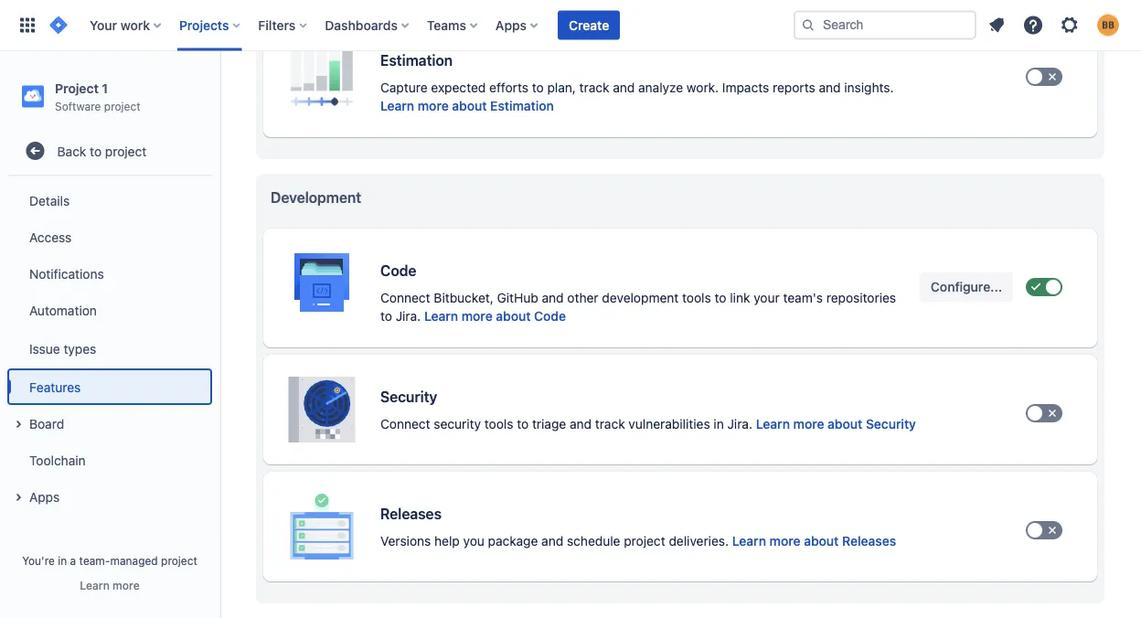 Task type: describe. For each thing, give the bounding box(es) containing it.
and right triage
[[570, 416, 592, 432]]

toolchain link
[[7, 442, 212, 478]]

and right reports on the top right of page
[[819, 80, 841, 95]]

0 vertical spatial estimation
[[380, 52, 453, 69]]

your work button
[[84, 11, 168, 40]]

vulnerabilities
[[629, 416, 710, 432]]

filters button
[[253, 11, 314, 40]]

you're
[[22, 554, 55, 567]]

help image
[[1022, 14, 1044, 36]]

0 horizontal spatial security
[[380, 388, 437, 405]]

expected
[[431, 80, 486, 95]]

to inside 'link'
[[90, 143, 102, 158]]

learn more
[[80, 579, 140, 592]]

learn more button
[[80, 578, 140, 592]]

apps inside apps popup button
[[495, 17, 527, 32]]

software
[[55, 99, 101, 112]]

create
[[569, 17, 609, 32]]

notifications link
[[7, 255, 212, 292]]

apps inside apps button
[[29, 489, 60, 504]]

banner containing your work
[[0, 0, 1141, 51]]

development
[[271, 189, 361, 206]]

you
[[463, 533, 484, 549]]

you're in a team-managed project
[[22, 554, 197, 567]]

notifications image
[[986, 14, 1008, 36]]

issue types
[[29, 341, 96, 356]]

your
[[90, 17, 117, 32]]

work
[[120, 17, 150, 32]]

details link
[[7, 182, 212, 219]]

triage
[[532, 416, 566, 432]]

1 vertical spatial track
[[595, 416, 625, 432]]

toolchain
[[29, 452, 86, 467]]

features
[[29, 379, 81, 394]]

team-
[[79, 554, 110, 567]]

capture
[[380, 80, 428, 95]]

board button
[[7, 405, 212, 442]]

1
[[102, 80, 108, 96]]

notifications
[[29, 266, 104, 281]]

link
[[730, 290, 750, 305]]

package
[[488, 533, 538, 549]]

sidebar navigation image
[[199, 73, 240, 110]]

plan,
[[547, 80, 576, 95]]

automation
[[29, 302, 97, 318]]

1 vertical spatial jira.
[[727, 416, 752, 432]]

teams
[[427, 17, 466, 32]]

github
[[497, 290, 538, 305]]

bitbucket,
[[434, 290, 494, 305]]

about inside capture expected efforts to plan, track and analyze work. impacts reports and insights. learn more about estimation
[[452, 98, 487, 113]]

project inside project 1 software project
[[104, 99, 140, 112]]

group containing details
[[7, 177, 212, 520]]

board
[[29, 416, 64, 431]]

connect for connect bitbucket, github and other development tools to link your team's repositories to jira.
[[380, 290, 430, 305]]

track inside capture expected efforts to plan, track and analyze work. impacts reports and insights. learn more about estimation
[[579, 80, 609, 95]]

work.
[[687, 80, 719, 95]]

1 horizontal spatial security
[[866, 416, 916, 432]]

1 horizontal spatial in
[[714, 416, 724, 432]]

search image
[[801, 18, 816, 32]]

back
[[57, 143, 86, 158]]

filters
[[258, 17, 296, 32]]

tools inside connect bitbucket, github and other development tools to link your team's repositories to jira.
[[682, 290, 711, 305]]

code inside learn more about code button
[[534, 309, 566, 324]]

capture expected efforts to plan, track and analyze work. impacts reports and insights. learn more about estimation
[[380, 80, 894, 113]]

deliveries.
[[669, 533, 729, 549]]

project right schedule on the bottom of page
[[624, 533, 665, 549]]

access
[[29, 229, 72, 244]]

back to project link
[[7, 133, 212, 169]]

connect for connect security tools to triage and track vulnerabilities in jira. learn more about security
[[380, 416, 430, 432]]

access link
[[7, 219, 212, 255]]

team's
[[783, 290, 823, 305]]

reports
[[773, 80, 815, 95]]

learn inside capture expected efforts to plan, track and analyze work. impacts reports and insights. learn more about estimation
[[380, 98, 414, 113]]

appswitcher icon image
[[16, 14, 38, 36]]

learn more about code button
[[424, 307, 566, 325]]

project inside 'link'
[[105, 143, 147, 158]]

development
[[602, 290, 679, 305]]

to inside capture expected efforts to plan, track and analyze work. impacts reports and insights. learn more about estimation
[[532, 80, 544, 95]]



Task type: vqa. For each thing, say whether or not it's contained in the screenshot.
CREATED
no



Task type: locate. For each thing, give the bounding box(es) containing it.
a
[[70, 554, 76, 567]]

tools right the security
[[484, 416, 513, 432]]

1 horizontal spatial code
[[534, 309, 566, 324]]

0 vertical spatial security
[[380, 388, 437, 405]]

1 connect from the top
[[380, 290, 430, 305]]

estimation up capture
[[380, 52, 453, 69]]

analyze
[[638, 80, 683, 95]]

dashboards button
[[319, 11, 416, 40]]

2 connect from the top
[[380, 416, 430, 432]]

expand image for apps
[[7, 487, 29, 509]]

and inside connect bitbucket, github and other development tools to link your team's repositories to jira.
[[542, 290, 564, 305]]

settings image
[[1059, 14, 1081, 36]]

and
[[613, 80, 635, 95], [819, 80, 841, 95], [542, 290, 564, 305], [570, 416, 592, 432], [541, 533, 563, 549]]

expand image
[[7, 413, 29, 435], [7, 487, 29, 509]]

0 horizontal spatial code
[[380, 262, 416, 279]]

managed
[[110, 554, 158, 567]]

security
[[380, 388, 437, 405], [866, 416, 916, 432]]

teams button
[[421, 11, 485, 40]]

1 horizontal spatial jira.
[[727, 416, 752, 432]]

learn
[[380, 98, 414, 113], [424, 309, 458, 324], [756, 416, 790, 432], [732, 533, 766, 549], [80, 579, 110, 592]]

expand image for board
[[7, 413, 29, 435]]

1 expand image from the top
[[7, 413, 29, 435]]

connect bitbucket, github and other development tools to link your team's repositories to jira.
[[380, 290, 896, 324]]

1 vertical spatial security
[[866, 416, 916, 432]]

efforts
[[489, 80, 528, 95]]

estimation down the efforts
[[490, 98, 554, 113]]

0 vertical spatial connect
[[380, 290, 430, 305]]

apps right teams dropdown button
[[495, 17, 527, 32]]

expand image inside "board" "button"
[[7, 413, 29, 435]]

apps button
[[490, 11, 545, 40]]

0 vertical spatial expand image
[[7, 413, 29, 435]]

issue types link
[[7, 328, 212, 369]]

more inside capture expected efforts to plan, track and analyze work. impacts reports and insights. learn more about estimation
[[418, 98, 449, 113]]

1 horizontal spatial tools
[[682, 290, 711, 305]]

project up details link
[[105, 143, 147, 158]]

1 vertical spatial expand image
[[7, 487, 29, 509]]

and left analyze
[[613, 80, 635, 95]]

jira. right vulnerabilities
[[727, 416, 752, 432]]

your
[[754, 290, 780, 305]]

expand image inside apps button
[[7, 487, 29, 509]]

automation link
[[7, 292, 212, 328]]

configure...
[[931, 279, 1002, 294]]

tools
[[682, 290, 711, 305], [484, 416, 513, 432]]

Search field
[[794, 11, 976, 40]]

track right plan,
[[579, 80, 609, 95]]

jira.
[[396, 309, 421, 324], [727, 416, 752, 432]]

apps down the toolchain
[[29, 489, 60, 504]]

create button
[[558, 11, 620, 40]]

track left vulnerabilities
[[595, 416, 625, 432]]

learn more about releases button
[[732, 532, 896, 550]]

connect inside connect bitbucket, github and other development tools to link your team's repositories to jira.
[[380, 290, 430, 305]]

0 horizontal spatial tools
[[484, 416, 513, 432]]

project right the managed
[[161, 554, 197, 567]]

apps
[[495, 17, 527, 32], [29, 489, 60, 504]]

releases
[[380, 505, 442, 523], [842, 533, 896, 549]]

connect left bitbucket,
[[380, 290, 430, 305]]

project down 1
[[104, 99, 140, 112]]

projects
[[179, 17, 229, 32]]

dashboards
[[325, 17, 398, 32]]

your work
[[90, 17, 150, 32]]

learn more about estimation button
[[380, 97, 554, 115]]

1 vertical spatial code
[[534, 309, 566, 324]]

project
[[104, 99, 140, 112], [105, 143, 147, 158], [624, 533, 665, 549], [161, 554, 197, 567]]

and right the package
[[541, 533, 563, 549]]

group
[[7, 177, 212, 520]]

estimation
[[380, 52, 453, 69], [490, 98, 554, 113]]

and left other
[[542, 290, 564, 305]]

tools left link
[[682, 290, 711, 305]]

your profile and settings image
[[1097, 14, 1119, 36]]

banner
[[0, 0, 1141, 51]]

0 vertical spatial in
[[714, 416, 724, 432]]

1 horizontal spatial releases
[[842, 533, 896, 549]]

features link
[[7, 369, 212, 405]]

schedule
[[567, 533, 620, 549]]

1 horizontal spatial apps
[[495, 17, 527, 32]]

code
[[380, 262, 416, 279], [534, 309, 566, 324]]

learn more about security button
[[756, 415, 916, 433]]

0 horizontal spatial jira.
[[396, 309, 421, 324]]

0 vertical spatial jira.
[[396, 309, 421, 324]]

insights.
[[844, 80, 894, 95]]

help
[[434, 533, 460, 549]]

1 vertical spatial estimation
[[490, 98, 554, 113]]

2 expand image from the top
[[7, 487, 29, 509]]

jira. left learn more about code
[[396, 309, 421, 324]]

0 horizontal spatial in
[[58, 554, 67, 567]]

configure... link
[[920, 272, 1013, 302]]

in
[[714, 416, 724, 432], [58, 554, 67, 567]]

connect left the security
[[380, 416, 430, 432]]

back to project
[[57, 143, 147, 158]]

in right vulnerabilities
[[714, 416, 724, 432]]

0 horizontal spatial estimation
[[380, 52, 453, 69]]

expand image down features
[[7, 413, 29, 435]]

0 horizontal spatial apps
[[29, 489, 60, 504]]

0 vertical spatial apps
[[495, 17, 527, 32]]

track
[[579, 80, 609, 95], [595, 416, 625, 432]]

other
[[567, 290, 599, 305]]

issue
[[29, 341, 60, 356]]

in left a
[[58, 554, 67, 567]]

1 vertical spatial in
[[58, 554, 67, 567]]

0 vertical spatial track
[[579, 80, 609, 95]]

1 vertical spatial apps
[[29, 489, 60, 504]]

versions
[[380, 533, 431, 549]]

projects button
[[174, 11, 247, 40]]

to
[[532, 80, 544, 95], [90, 143, 102, 158], [715, 290, 726, 305], [380, 309, 392, 324], [517, 416, 529, 432]]

jira software image
[[48, 14, 69, 36], [48, 14, 69, 36]]

expand image down the toolchain
[[7, 487, 29, 509]]

project
[[55, 80, 99, 96]]

1 vertical spatial releases
[[842, 533, 896, 549]]

types
[[64, 341, 96, 356]]

1 vertical spatial connect
[[380, 416, 430, 432]]

connect security tools to triage and track vulnerabilities in jira. learn more about security
[[380, 416, 916, 432]]

0 vertical spatial tools
[[682, 290, 711, 305]]

0 vertical spatial releases
[[380, 505, 442, 523]]

1 horizontal spatial estimation
[[490, 98, 554, 113]]

security
[[434, 416, 481, 432]]

about inside button
[[496, 309, 531, 324]]

about
[[452, 98, 487, 113], [496, 309, 531, 324], [828, 416, 862, 432], [804, 533, 839, 549]]

jira. inside connect bitbucket, github and other development tools to link your team's repositories to jira.
[[396, 309, 421, 324]]

apps button
[[7, 478, 212, 515]]

1 vertical spatial tools
[[484, 416, 513, 432]]

0 horizontal spatial releases
[[380, 505, 442, 523]]

repositories
[[826, 290, 896, 305]]

details
[[29, 193, 70, 208]]

estimation inside capture expected efforts to plan, track and analyze work. impacts reports and insights. learn more about estimation
[[490, 98, 554, 113]]

0 vertical spatial code
[[380, 262, 416, 279]]

learn more about code
[[424, 309, 566, 324]]

versions help you package and schedule project deliveries. learn more about releases
[[380, 533, 896, 549]]

primary element
[[11, 0, 794, 51]]

connect
[[380, 290, 430, 305], [380, 416, 430, 432]]

project 1 software project
[[55, 80, 140, 112]]

impacts
[[722, 80, 769, 95]]



